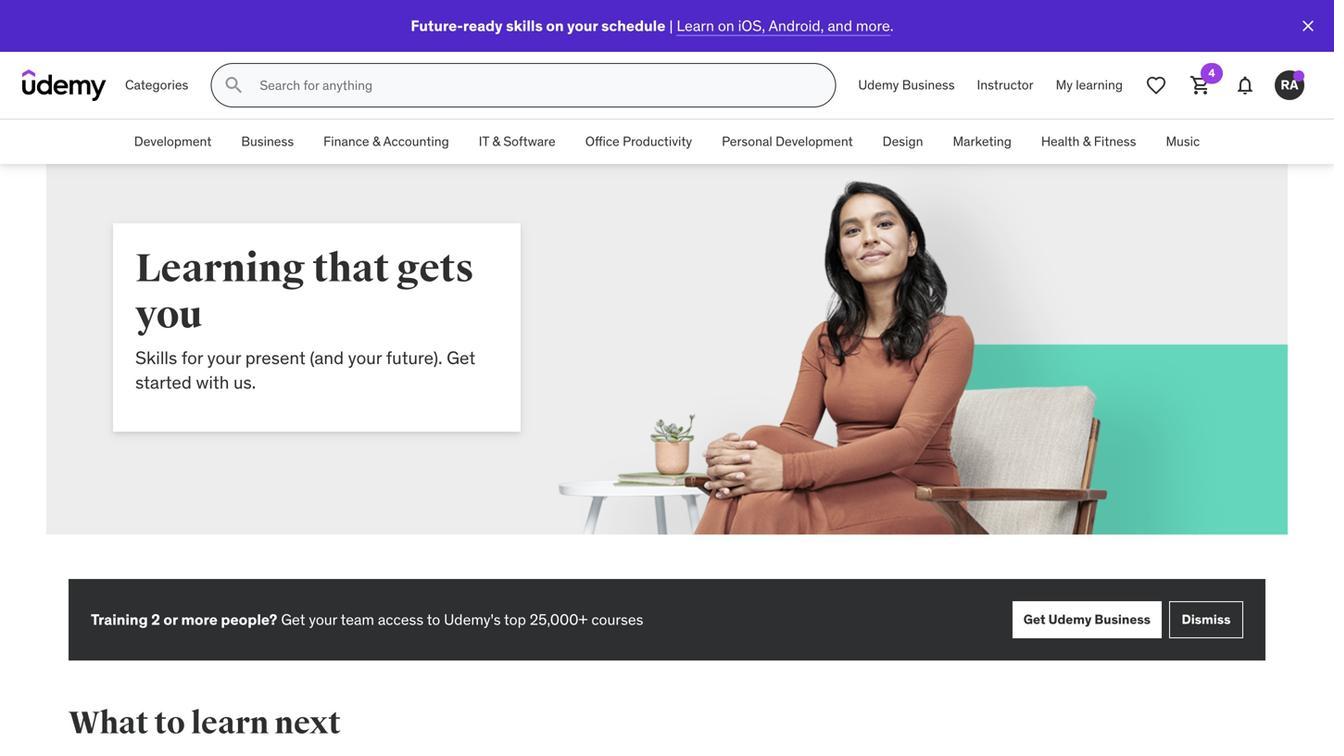 Task type: locate. For each thing, give the bounding box(es) containing it.
on left ios, on the right top of the page
[[718, 16, 735, 35]]

Search for anything text field
[[256, 70, 813, 101]]

2 development from the left
[[776, 133, 853, 150]]

0 horizontal spatial get
[[281, 610, 305, 629]]

2 horizontal spatial get
[[1024, 611, 1046, 628]]

1 vertical spatial to
[[154, 704, 185, 743]]

4
[[1209, 66, 1216, 80]]

office productivity link
[[571, 120, 707, 164]]

learn on ios, android, and more link
[[677, 16, 890, 35]]

categories button
[[114, 63, 200, 108]]

instructor link
[[966, 63, 1045, 108]]

& right health
[[1083, 133, 1091, 150]]

business
[[903, 77, 955, 93], [241, 133, 294, 150], [1095, 611, 1151, 628]]

more right or
[[181, 610, 218, 629]]

personal development
[[722, 133, 853, 150]]

to right access
[[427, 610, 441, 629]]

1 horizontal spatial &
[[492, 133, 500, 150]]

1 & from the left
[[373, 133, 381, 150]]

to
[[427, 610, 441, 629], [154, 704, 185, 743]]

people?
[[221, 610, 277, 629]]

access
[[378, 610, 424, 629]]

finance & accounting link
[[309, 120, 464, 164]]

more
[[856, 16, 890, 35], [181, 610, 218, 629]]

1 horizontal spatial udemy
[[1049, 611, 1092, 628]]

business left dismiss
[[1095, 611, 1151, 628]]

& right finance
[[373, 133, 381, 150]]

ra link
[[1268, 63, 1312, 108]]

0 vertical spatial more
[[856, 16, 890, 35]]

0 horizontal spatial &
[[373, 133, 381, 150]]

business up design
[[903, 77, 955, 93]]

ios,
[[738, 16, 766, 35]]

team
[[341, 610, 374, 629]]

3 & from the left
[[1083, 133, 1091, 150]]

business down submit search icon
[[241, 133, 294, 150]]

shopping cart with 4 items image
[[1190, 74, 1212, 96]]

1 horizontal spatial business
[[903, 77, 955, 93]]

health
[[1042, 133, 1080, 150]]

.
[[890, 16, 894, 35]]

office
[[586, 133, 620, 150]]

development right personal
[[776, 133, 853, 150]]

2 horizontal spatial business
[[1095, 611, 1151, 628]]

1 vertical spatial more
[[181, 610, 218, 629]]

learn
[[191, 704, 269, 743]]

office productivity
[[586, 133, 692, 150]]

& right it at the top left of page
[[492, 133, 500, 150]]

dismiss
[[1182, 611, 1231, 628]]

on
[[546, 16, 564, 35], [718, 16, 735, 35]]

0 horizontal spatial development
[[134, 133, 212, 150]]

2 on from the left
[[718, 16, 735, 35]]

you
[[135, 291, 203, 339]]

udemy
[[859, 77, 899, 93], [1049, 611, 1092, 628]]

future).
[[386, 347, 443, 369]]

that
[[313, 245, 390, 293]]

&
[[373, 133, 381, 150], [492, 133, 500, 150], [1083, 133, 1091, 150]]

it & software link
[[464, 120, 571, 164]]

25,000+
[[530, 610, 588, 629]]

finance
[[324, 133, 369, 150]]

2 horizontal spatial &
[[1083, 133, 1091, 150]]

marketing
[[953, 133, 1012, 150]]

your left schedule
[[567, 16, 598, 35]]

& inside "link"
[[373, 133, 381, 150]]

my learning link
[[1045, 63, 1134, 108]]

my
[[1056, 77, 1073, 93]]

|
[[669, 16, 673, 35]]

2 & from the left
[[492, 133, 500, 150]]

instructor
[[977, 77, 1034, 93]]

notifications image
[[1235, 74, 1257, 96]]

udemy inside get udemy business link
[[1049, 611, 1092, 628]]

0 vertical spatial udemy
[[859, 77, 899, 93]]

my learning
[[1056, 77, 1123, 93]]

0 horizontal spatial to
[[154, 704, 185, 743]]

it
[[479, 133, 489, 150]]

1 vertical spatial business
[[241, 133, 294, 150]]

your
[[567, 16, 598, 35], [207, 347, 241, 369], [348, 347, 382, 369], [309, 610, 337, 629]]

& for fitness
[[1083, 133, 1091, 150]]

business link
[[226, 120, 309, 164]]

music
[[1166, 133, 1200, 150]]

0 horizontal spatial on
[[546, 16, 564, 35]]

1 horizontal spatial on
[[718, 16, 735, 35]]

get inside learning that gets you skills for your present (and your future). get started with us.
[[447, 347, 476, 369]]

1 horizontal spatial get
[[447, 347, 476, 369]]

development down categories 'dropdown button'
[[134, 133, 212, 150]]

1 development from the left
[[134, 133, 212, 150]]

1 horizontal spatial to
[[427, 610, 441, 629]]

on right skills
[[546, 16, 564, 35]]

1 on from the left
[[546, 16, 564, 35]]

with
[[196, 371, 229, 394]]

android,
[[769, 16, 824, 35]]

1 vertical spatial udemy
[[1049, 611, 1092, 628]]

us.
[[234, 371, 256, 394]]

0 horizontal spatial udemy
[[859, 77, 899, 93]]

courses
[[592, 610, 644, 629]]

more right the and
[[856, 16, 890, 35]]

your left team
[[309, 610, 337, 629]]

get
[[447, 347, 476, 369], [281, 610, 305, 629], [1024, 611, 1046, 628]]

it & software
[[479, 133, 556, 150]]

development
[[134, 133, 212, 150], [776, 133, 853, 150]]

1 horizontal spatial development
[[776, 133, 853, 150]]

health & fitness link
[[1027, 120, 1152, 164]]

skills
[[506, 16, 543, 35]]

2
[[151, 610, 160, 629]]

to left learn on the left bottom of the page
[[154, 704, 185, 743]]

your right "(and"
[[348, 347, 382, 369]]

development link
[[119, 120, 226, 164]]



Task type: vqa. For each thing, say whether or not it's contained in the screenshot.
Business
yes



Task type: describe. For each thing, give the bounding box(es) containing it.
learn
[[677, 16, 715, 35]]

schedule
[[602, 16, 666, 35]]

skills
[[135, 347, 177, 369]]

0 horizontal spatial business
[[241, 133, 294, 150]]

started
[[135, 371, 192, 394]]

& for accounting
[[373, 133, 381, 150]]

1 horizontal spatial more
[[856, 16, 890, 35]]

for
[[181, 347, 203, 369]]

udemy's
[[444, 610, 501, 629]]

finance & accounting
[[324, 133, 449, 150]]

top
[[504, 610, 526, 629]]

learning
[[135, 245, 305, 293]]

udemy image
[[22, 70, 107, 101]]

0 vertical spatial to
[[427, 610, 441, 629]]

ready
[[463, 16, 503, 35]]

learning that gets you skills for your present (and your future). get started with us.
[[135, 245, 476, 394]]

future-
[[411, 16, 463, 35]]

get udemy business
[[1024, 611, 1151, 628]]

productivity
[[623, 133, 692, 150]]

present
[[245, 347, 306, 369]]

wishlist image
[[1146, 74, 1168, 96]]

design
[[883, 133, 924, 150]]

udemy business
[[859, 77, 955, 93]]

personal
[[722, 133, 773, 150]]

dismiss button
[[1170, 602, 1244, 639]]

4 link
[[1179, 63, 1223, 108]]

ra
[[1281, 77, 1299, 93]]

udemy inside udemy business link
[[859, 77, 899, 93]]

0 vertical spatial business
[[903, 77, 955, 93]]

your up with on the left of the page
[[207, 347, 241, 369]]

categories
[[125, 77, 188, 93]]

gets
[[397, 245, 474, 293]]

(and
[[310, 347, 344, 369]]

personal development link
[[707, 120, 868, 164]]

udemy business link
[[847, 63, 966, 108]]

close image
[[1299, 17, 1318, 35]]

learning
[[1076, 77, 1123, 93]]

training 2 or more people? get your team access to udemy's top 25,000+ courses
[[91, 610, 644, 629]]

design link
[[868, 120, 938, 164]]

next
[[275, 704, 341, 743]]

0 horizontal spatial more
[[181, 610, 218, 629]]

what to learn next
[[69, 704, 341, 743]]

fitness
[[1094, 133, 1137, 150]]

what
[[69, 704, 149, 743]]

get udemy business link
[[1013, 602, 1162, 639]]

training
[[91, 610, 148, 629]]

and
[[828, 16, 853, 35]]

& for software
[[492, 133, 500, 150]]

software
[[504, 133, 556, 150]]

marketing link
[[938, 120, 1027, 164]]

music link
[[1152, 120, 1215, 164]]

you have alerts image
[[1294, 70, 1305, 82]]

or
[[163, 610, 178, 629]]

accounting
[[383, 133, 449, 150]]

future-ready skills on your schedule | learn on ios, android, and more .
[[411, 16, 894, 35]]

health & fitness
[[1042, 133, 1137, 150]]

2 vertical spatial business
[[1095, 611, 1151, 628]]

submit search image
[[223, 74, 245, 96]]



